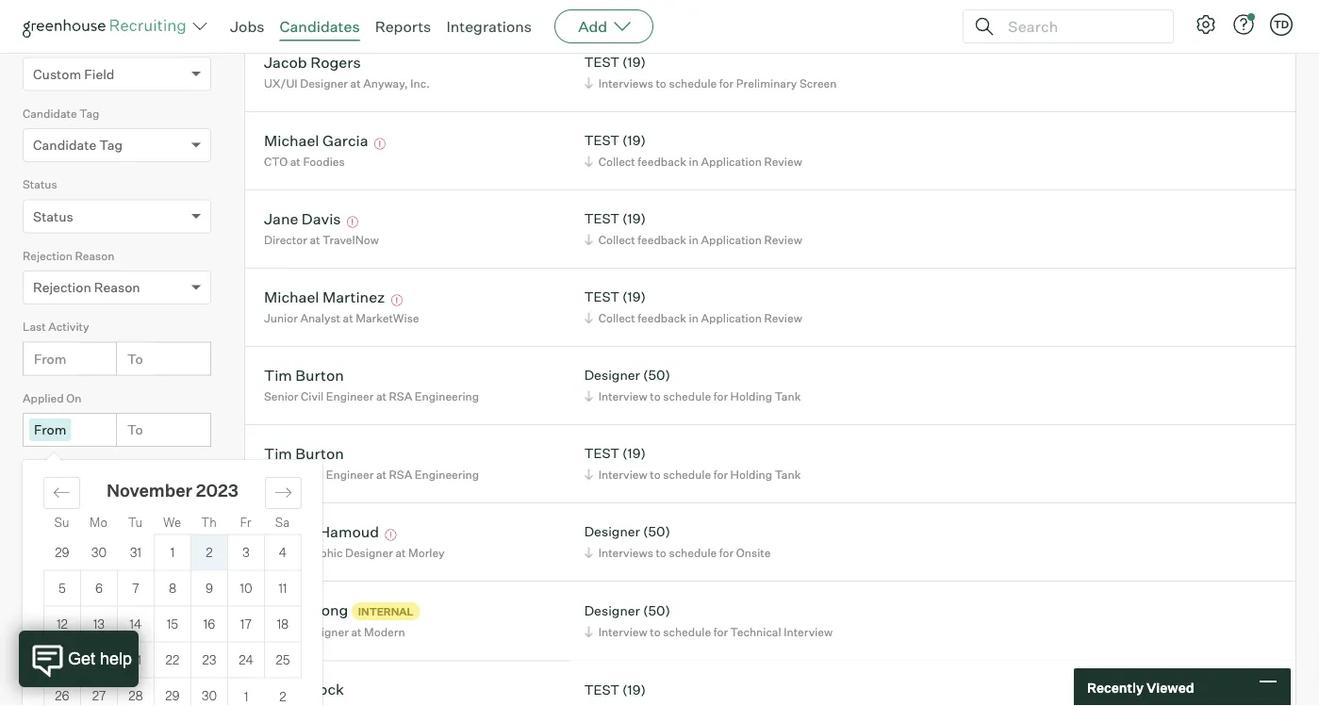 Task type: locate. For each thing, give the bounding box(es) containing it.
schedule inside designer (50) interviews to schedule for onsite
[[669, 546, 717, 560]]

3 application from the top
[[701, 311, 762, 325]]

details
[[67, 6, 112, 23]]

(50) inside designer (50) interviews to schedule for onsite
[[643, 524, 671, 540]]

26
[[55, 689, 69, 704]]

1 vertical spatial 1 button
[[228, 679, 265, 706]]

interview to schedule for holding tank link for (19)
[[582, 466, 806, 484]]

for left technical
[[714, 625, 728, 639]]

1 vertical spatial 29 button
[[155, 679, 191, 706]]

schedule inside designer (50) interview to schedule for technical interview
[[663, 625, 711, 639]]

1 vertical spatial michael
[[264, 287, 319, 306]]

test (19) collect feedback in application review for michael garcia
[[584, 132, 802, 169]]

to inside "test (19) interviews to schedule for preliminary screen"
[[656, 76, 667, 90]]

3 in from the top
[[689, 311, 699, 325]]

1 vertical spatial burton
[[296, 444, 344, 463]]

custom down profile at the left top of page
[[23, 35, 64, 49]]

1 vertical spatial review
[[764, 233, 802, 247]]

12
[[57, 617, 68, 632]]

25 button
[[265, 643, 301, 678]]

0 vertical spatial michael
[[264, 131, 319, 150]]

3 to from the top
[[127, 493, 143, 510]]

2 engineering from the top
[[415, 468, 479, 482]]

to inside test (19) interview to schedule for holding tank
[[650, 468, 661, 482]]

0 vertical spatial civil
[[301, 389, 324, 403]]

interviews inside "test (19) interviews to schedule for preliminary screen"
[[599, 76, 653, 90]]

collect for michael martinez
[[599, 311, 635, 325]]

1 horizontal spatial 1 button
[[228, 679, 265, 706]]

2 interview to schedule for holding tank link from the top
[[582, 466, 806, 484]]

tim burton link up move forward to switch to the next month. icon at left
[[264, 444, 344, 466]]

2 application from the top
[[701, 233, 762, 247]]

status up rejection reason element
[[33, 208, 73, 225]]

(50) for janet wong
[[643, 603, 671, 619]]

davis
[[302, 209, 341, 228]]

interview to schedule for holding tank link up designer (50) interviews to schedule for onsite
[[582, 466, 806, 484]]

november 2023
[[107, 480, 239, 501]]

6 test from the top
[[584, 682, 620, 698]]

tag
[[79, 106, 99, 120], [99, 137, 123, 153]]

1 interview to schedule for holding tank link from the top
[[582, 387, 806, 405]]

0 vertical spatial 30
[[91, 545, 107, 560]]

0 vertical spatial test (19) collect feedback in application review
[[584, 132, 802, 169]]

1 vertical spatial 2
[[280, 689, 286, 704]]

0 vertical spatial interviews
[[599, 76, 653, 90]]

2 in from the top
[[689, 233, 699, 247]]

1 vertical spatial 30 button
[[191, 679, 227, 706]]

tim burton senior civil engineer at rsa engineering for test
[[264, 444, 479, 482]]

(19) inside test (19) interview to schedule for holding tank
[[623, 445, 646, 462]]

1 vertical spatial tim
[[264, 444, 292, 463]]

tim burton link down analyst
[[264, 366, 344, 387]]

1 horizontal spatial 30
[[202, 689, 217, 704]]

collect feedback in application review link
[[582, 152, 807, 170], [582, 231, 807, 249], [582, 309, 807, 327]]

0 horizontal spatial 29
[[55, 545, 69, 560]]

0 vertical spatial 2 button
[[191, 535, 227, 570]]

collect for jane davis
[[599, 233, 635, 247]]

test inside test (19) interview to schedule for holding tank
[[584, 445, 620, 462]]

from up su
[[34, 493, 66, 510]]

1 vertical spatial engineering
[[415, 468, 479, 482]]

from down applied on
[[34, 422, 66, 438]]

from down last activity
[[34, 351, 66, 367]]

2 (19) from the top
[[623, 132, 646, 149]]

0 vertical spatial collect feedback in application review link
[[582, 152, 807, 170]]

(19) for junior analyst at marketwise
[[623, 289, 646, 305]]

2 holding from the top
[[731, 468, 773, 482]]

1 tim burton senior civil engineer at rsa engineering from the top
[[264, 366, 479, 403]]

application for michael martinez
[[701, 311, 762, 325]]

0 vertical spatial burton
[[296, 366, 344, 385]]

janet
[[264, 601, 304, 619]]

for inside test (19) interview to schedule for holding tank
[[714, 468, 728, 482]]

review for michael martinez
[[764, 311, 802, 325]]

move backward to switch to the previous month. image
[[53, 484, 71, 502]]

0 vertical spatial engineering
[[415, 389, 479, 403]]

3 feedback from the top
[[638, 311, 687, 325]]

1 vertical spatial rsa
[[389, 468, 412, 482]]

engineering for designer (50)
[[415, 389, 479, 403]]

10
[[240, 581, 252, 596]]

holding for (19)
[[731, 468, 773, 482]]

2 tim from the top
[[264, 444, 292, 463]]

1 vertical spatial rejection reason
[[33, 279, 140, 296]]

0 vertical spatial 2
[[206, 545, 213, 560]]

duplicates
[[133, 534, 191, 550]]

23 button
[[191, 643, 227, 678]]

reports link
[[375, 17, 431, 36]]

1 interviews from the top
[[599, 76, 653, 90]]

michael up cto at foodies
[[264, 131, 319, 150]]

ahmed hamoud has been in onsite for more than 21 days image
[[382, 530, 399, 541]]

4 senior from the top
[[264, 625, 298, 640]]

0 vertical spatial feedback
[[638, 154, 687, 169]]

we
[[163, 515, 181, 530]]

1 vertical spatial 30
[[202, 689, 217, 704]]

tim burton senior civil engineer at rsa engineering down marketwise
[[264, 366, 479, 403]]

1 review from the top
[[764, 154, 802, 169]]

2 vertical spatial collect feedback in application review link
[[582, 309, 807, 327]]

1 tank from the top
[[775, 389, 801, 403]]

custom field down profile details
[[23, 35, 93, 49]]

tim for test
[[264, 444, 292, 463]]

1 from from the top
[[34, 351, 66, 367]]

0 horizontal spatial 1 button
[[155, 535, 191, 570]]

junior
[[264, 311, 298, 325]]

(19) for director at travelnow
[[623, 210, 646, 227]]

2 burton from the top
[[296, 444, 344, 463]]

tag up status element
[[99, 137, 123, 153]]

td button
[[1270, 13, 1293, 36]]

custom field element
[[23, 33, 211, 104]]

test for junior analyst at marketwise
[[584, 289, 620, 305]]

schedule up test (19) interview to schedule for holding tank
[[663, 389, 711, 403]]

tim burton senior civil engineer at rsa engineering up hamoud
[[264, 444, 479, 482]]

on up move backward to switch to the previous month. image
[[54, 462, 70, 476]]

1 vertical spatial (50)
[[643, 524, 671, 540]]

civil for designer (50)
[[301, 389, 324, 403]]

3 (19) from the top
[[623, 210, 646, 227]]

1 horizontal spatial 29
[[165, 689, 180, 704]]

schedule up designer (50) interviews to schedule for onsite
[[663, 468, 711, 482]]

michael for michael martinez
[[264, 287, 319, 306]]

candidate tag element
[[23, 104, 211, 176]]

0 vertical spatial in
[[689, 154, 699, 169]]

2 test (19) collect feedback in application review from the top
[[584, 210, 802, 247]]

3 test from the top
[[584, 210, 620, 227]]

2 down 25 button
[[280, 689, 286, 704]]

senior down the junior
[[264, 389, 298, 403]]

for for designer (50) interview to schedule for holding tank
[[714, 389, 728, 403]]

0 vertical spatial from
[[34, 351, 66, 367]]

test
[[584, 54, 620, 70], [584, 132, 620, 149], [584, 210, 620, 227], [584, 289, 620, 305], [584, 445, 620, 462], [584, 682, 620, 698]]

2 tim burton senior civil engineer at rsa engineering from the top
[[264, 444, 479, 482]]

tim burton link for designer
[[264, 366, 344, 387]]

rejection reason element
[[23, 247, 211, 318]]

michael for michael garcia
[[264, 131, 319, 150]]

to for applied on
[[127, 422, 143, 438]]

burton for designer
[[296, 366, 344, 385]]

designer (50) interviews to schedule for onsite
[[584, 524, 771, 560]]

recently viewed
[[1087, 679, 1195, 696]]

1 tim from the top
[[264, 366, 292, 385]]

4 test from the top
[[584, 289, 620, 305]]

schedule left onsite
[[669, 546, 717, 560]]

1 down 24 button
[[244, 689, 249, 704]]

engineer up hamoud
[[326, 468, 374, 482]]

garcia
[[323, 131, 368, 150]]

civil up ahmed hamoud
[[301, 468, 324, 482]]

to for designer (50) interview to schedule for holding tank
[[650, 389, 661, 403]]

1 engineer from the top
[[326, 389, 374, 403]]

1 vertical spatial engineer
[[326, 468, 374, 482]]

martinez
[[323, 287, 385, 306]]

1 vertical spatial in
[[689, 233, 699, 247]]

designer inside jacob rogers ux/ui designer at anyway, inc.
[[300, 76, 348, 90]]

to up tu
[[127, 493, 143, 510]]

candidate up status element
[[33, 137, 96, 153]]

to
[[656, 76, 667, 90], [650, 389, 661, 403], [650, 468, 661, 482], [656, 546, 667, 560], [650, 625, 661, 639]]

1 michael from the top
[[264, 131, 319, 150]]

2 michael from the top
[[264, 287, 319, 306]]

2 to from the top
[[127, 422, 143, 438]]

0 vertical spatial tag
[[79, 106, 99, 120]]

2 (50) from the top
[[643, 524, 671, 540]]

0 vertical spatial interview to schedule for holding tank link
[[582, 387, 806, 405]]

to up november
[[127, 422, 143, 438]]

for for test (19) interviews to schedule for preliminary screen
[[720, 76, 734, 90]]

1 horizontal spatial 2
[[280, 689, 286, 704]]

integrations link
[[446, 17, 532, 36]]

2 engineer from the top
[[326, 468, 374, 482]]

13 button
[[81, 607, 117, 642]]

0 horizontal spatial 1
[[171, 545, 175, 560]]

for left onsite
[[720, 546, 734, 560]]

feedback for jane davis
[[638, 233, 687, 247]]

30 down 23 button
[[202, 689, 217, 704]]

field down greenhouse recruiting 'image'
[[84, 66, 115, 82]]

custom field down greenhouse recruiting 'image'
[[33, 66, 115, 82]]

tim burton link
[[264, 366, 344, 387], [264, 444, 344, 466]]

rejection reason down status element
[[23, 249, 115, 263]]

anyway,
[[363, 76, 408, 90]]

1 vertical spatial on
[[54, 462, 70, 476]]

in for michael garcia
[[689, 154, 699, 169]]

at down rogers
[[350, 76, 361, 90]]

5 (19) from the top
[[623, 445, 646, 462]]

status down 'candidate tag' element
[[23, 178, 57, 192]]

tag down custom field element
[[79, 106, 99, 120]]

0 vertical spatial tim burton senior civil engineer at rsa engineering
[[264, 366, 479, 403]]

candidate tag up status element
[[33, 137, 123, 153]]

on right applied
[[66, 391, 81, 405]]

engineer down junior analyst at marketwise
[[326, 389, 374, 403]]

0 vertical spatial to
[[127, 351, 143, 367]]

1 down we on the left
[[171, 545, 175, 560]]

1 feedback from the top
[[638, 154, 687, 169]]

2 vertical spatial (50)
[[643, 603, 671, 619]]

engineering
[[415, 389, 479, 403], [415, 468, 479, 482]]

field down details
[[66, 35, 93, 49]]

civil down analyst
[[301, 389, 324, 403]]

in for michael martinez
[[689, 311, 699, 325]]

0 vertical spatial on
[[66, 391, 81, 405]]

0 vertical spatial engineer
[[326, 389, 374, 403]]

0 vertical spatial (50)
[[643, 367, 671, 384]]

at
[[350, 76, 361, 90], [290, 154, 301, 169], [310, 233, 320, 247], [343, 311, 353, 325], [376, 389, 387, 403], [376, 468, 387, 482], [396, 546, 406, 560], [351, 625, 362, 640]]

ux/ui
[[264, 76, 298, 90]]

michael garcia has been in application review for more than 5 days image
[[372, 138, 389, 150]]

0 vertical spatial field
[[66, 35, 93, 49]]

review for jane davis
[[764, 233, 802, 247]]

0 vertical spatial tim
[[264, 366, 292, 385]]

3
[[242, 545, 250, 560]]

for inside designer (50) interviews to schedule for onsite
[[720, 546, 734, 560]]

2 review from the top
[[764, 233, 802, 247]]

test for cto at foodies
[[584, 132, 620, 149]]

30 button down 23 button
[[191, 679, 227, 706]]

rejection reason
[[23, 249, 115, 263], [33, 279, 140, 296]]

1 test (19) collect feedback in application review from the top
[[584, 132, 802, 169]]

application for jane davis
[[701, 233, 762, 247]]

2 vertical spatial to
[[127, 493, 143, 510]]

1 vertical spatial feedback
[[638, 233, 687, 247]]

to for designer (50) interviews to schedule for onsite
[[656, 546, 667, 560]]

0 horizontal spatial 2
[[206, 545, 213, 560]]

onsite
[[736, 546, 771, 560]]

last
[[23, 320, 46, 334]]

schedule left preliminary
[[669, 76, 717, 90]]

schedule for designer (50) interviews to schedule for onsite
[[669, 546, 717, 560]]

technical
[[731, 625, 782, 639]]

for up test (19) interview to schedule for holding tank
[[714, 389, 728, 403]]

1 tim burton link from the top
[[264, 366, 344, 387]]

tim up move forward to switch to the next month. icon at left
[[264, 444, 292, 463]]

2 tim burton link from the top
[[264, 444, 344, 466]]

schedule inside "test (19) interviews to schedule for preliminary screen"
[[669, 76, 717, 90]]

29 button down su
[[44, 535, 81, 570]]

0 horizontal spatial 30
[[91, 545, 107, 560]]

screen
[[800, 76, 837, 90]]

2 tank from the top
[[775, 468, 801, 482]]

2 collect from the top
[[599, 233, 635, 247]]

2 vertical spatial collect
[[599, 311, 635, 325]]

interview to schedule for holding tank link up test (19) interview to schedule for holding tank
[[582, 387, 806, 405]]

29
[[55, 545, 69, 560], [165, 689, 180, 704]]

show potential duplicates
[[46, 534, 191, 550]]

rsa up ahmed hamoud has been in onsite for more than 21 days image
[[389, 468, 412, 482]]

1 vertical spatial to
[[127, 422, 143, 438]]

1 engineering from the top
[[415, 389, 479, 403]]

3 from from the top
[[34, 493, 66, 510]]

schedule inside designer (50) interview to schedule for holding tank
[[663, 389, 711, 403]]

burton up ahmed hamoud
[[296, 444, 344, 463]]

marketwise
[[356, 311, 419, 325]]

1 button down we on the left
[[155, 535, 191, 570]]

ahmed
[[264, 522, 315, 541]]

3 test (19) collect feedback in application review from the top
[[584, 289, 802, 325]]

tank inside test (19) interview to schedule for holding tank
[[775, 468, 801, 482]]

for for designer (50) interviews to schedule for onsite
[[720, 546, 734, 560]]

0 vertical spatial rsa
[[389, 389, 412, 403]]

to for test (19) interview to schedule for holding tank
[[650, 468, 661, 482]]

3 (50) from the top
[[643, 603, 671, 619]]

on
[[66, 391, 81, 405], [54, 462, 70, 476]]

1 button down 24 button
[[228, 679, 265, 706]]

1 burton from the top
[[296, 366, 344, 385]]

21 button
[[118, 643, 154, 678]]

test (19) collect feedback in application review
[[584, 132, 802, 169], [584, 210, 802, 247], [584, 289, 802, 325]]

1 vertical spatial field
[[84, 66, 115, 82]]

michael up the junior
[[264, 287, 319, 306]]

27
[[92, 689, 106, 704]]

for for test (19) interview to schedule for holding tank
[[714, 468, 728, 482]]

engineer
[[326, 389, 374, 403], [326, 468, 374, 482]]

1
[[171, 545, 175, 560], [244, 689, 249, 704]]

candidate
[[23, 106, 77, 120], [33, 137, 96, 153]]

1 holding from the top
[[731, 389, 773, 403]]

recently
[[1087, 679, 1144, 696]]

1 horizontal spatial 1
[[244, 689, 249, 704]]

viewed
[[1147, 679, 1195, 696]]

1 (50) from the top
[[643, 367, 671, 384]]

0 vertical spatial holding
[[731, 389, 773, 403]]

13
[[93, 617, 105, 632]]

1 rsa from the top
[[389, 389, 412, 403]]

burton down analyst
[[296, 366, 344, 385]]

0 vertical spatial 29 button
[[44, 535, 81, 570]]

24
[[239, 653, 254, 668]]

civil
[[301, 389, 324, 403], [301, 468, 324, 482]]

(19)
[[623, 54, 646, 70], [623, 132, 646, 149], [623, 210, 646, 227], [623, 289, 646, 305], [623, 445, 646, 462], [623, 682, 646, 698]]

30 button down mo
[[81, 535, 117, 570]]

on for applied on
[[66, 391, 81, 405]]

for inside "test (19) interviews to schedule for preliminary screen"
[[720, 76, 734, 90]]

2 down the th
[[206, 545, 213, 560]]

candidate down custom field element
[[23, 106, 77, 120]]

14
[[130, 617, 142, 632]]

30 down mo
[[91, 545, 107, 560]]

1 vertical spatial test (19) collect feedback in application review
[[584, 210, 802, 247]]

for left preliminary
[[720, 76, 734, 90]]

(50) inside designer (50) interview to schedule for technical interview
[[643, 603, 671, 619]]

29 button
[[44, 535, 81, 570], [155, 679, 191, 706]]

16
[[204, 617, 215, 632]]

2 button down the th
[[191, 535, 227, 570]]

tank inside designer (50) interview to schedule for holding tank
[[775, 389, 801, 403]]

1 vertical spatial interviews
[[599, 546, 653, 560]]

1 vertical spatial tank
[[775, 468, 801, 482]]

test for senior civil engineer at rsa engineering
[[584, 445, 620, 462]]

collect
[[599, 154, 635, 169], [599, 233, 635, 247], [599, 311, 635, 325]]

2 test from the top
[[584, 132, 620, 149]]

civil for test (19)
[[301, 468, 324, 482]]

holding up test (19) interview to schedule for holding tank
[[731, 389, 773, 403]]

test for director at travelnow
[[584, 210, 620, 227]]

29 button down 22 "button"
[[155, 679, 191, 706]]

1 collect feedback in application review link from the top
[[582, 152, 807, 170]]

1 vertical spatial civil
[[301, 468, 324, 482]]

for inside designer (50) interview to schedule for technical interview
[[714, 625, 728, 639]]

michael
[[264, 131, 319, 150], [264, 287, 319, 306]]

holding for (50)
[[731, 389, 773, 403]]

from for hired
[[34, 493, 66, 510]]

senior down ahmed at the left of page
[[264, 546, 298, 560]]

1 vertical spatial tim burton link
[[264, 444, 344, 466]]

feedback for michael martinez
[[638, 311, 687, 325]]

to inside designer (50) interview to schedule for holding tank
[[650, 389, 661, 403]]

1 vertical spatial collect feedback in application review link
[[582, 231, 807, 249]]

interview inside designer (50) interview to schedule for holding tank
[[599, 389, 648, 403]]

test inside "test (19) interviews to schedule for preliminary screen"
[[584, 54, 620, 70]]

29 down 22 "button"
[[165, 689, 180, 704]]

0 vertical spatial 29
[[55, 545, 69, 560]]

jobs link
[[230, 17, 265, 36]]

0 vertical spatial 1 button
[[155, 535, 191, 570]]

pipeline tasks
[[23, 652, 115, 669]]

interview inside test (19) interview to schedule for holding tank
[[599, 468, 648, 482]]

1 vertical spatial tim burton senior civil engineer at rsa engineering
[[264, 444, 479, 482]]

1 vertical spatial holding
[[731, 468, 773, 482]]

3 collect feedback in application review link from the top
[[582, 309, 807, 327]]

interviews inside designer (50) interviews to schedule for onsite
[[599, 546, 653, 560]]

2 vertical spatial review
[[764, 311, 802, 325]]

1 vertical spatial 1
[[244, 689, 249, 704]]

2
[[206, 545, 213, 560], [280, 689, 286, 704]]

1 collect from the top
[[599, 154, 635, 169]]

1 application from the top
[[701, 154, 762, 169]]

rejection reason up activity
[[33, 279, 140, 296]]

rsa down marketwise
[[389, 389, 412, 403]]

1 test from the top
[[584, 54, 620, 70]]

1 vertical spatial 29
[[165, 689, 180, 704]]

4 (19) from the top
[[623, 289, 646, 305]]

2 vertical spatial feedback
[[638, 311, 687, 325]]

to
[[127, 351, 143, 367], [127, 422, 143, 438], [127, 493, 143, 510]]

for up designer (50) interviews to schedule for onsite
[[714, 468, 728, 482]]

schedule left technical
[[663, 625, 711, 639]]

0 vertical spatial custom
[[23, 35, 64, 49]]

1 vertical spatial collect
[[599, 233, 635, 247]]

27 button
[[81, 679, 117, 706]]

2 feedback from the top
[[638, 233, 687, 247]]

tim
[[264, 366, 292, 385], [264, 444, 292, 463]]

2 button down 25 button
[[265, 679, 301, 706]]

interviews for test
[[599, 76, 653, 90]]

janet wong
[[264, 601, 348, 619]]

candidate tag down custom field element
[[23, 106, 99, 120]]

1 to from the top
[[127, 351, 143, 367]]

2 from from the top
[[34, 422, 66, 438]]

2 civil from the top
[[301, 468, 324, 482]]

Search text field
[[1004, 13, 1156, 40]]

inc.
[[411, 76, 430, 90]]

november 2023 region
[[23, 460, 880, 706]]

0 vertical spatial review
[[764, 154, 802, 169]]

2 vertical spatial from
[[34, 493, 66, 510]]

holding inside test (19) interview to schedule for holding tank
[[731, 468, 773, 482]]

reason
[[75, 249, 115, 263], [94, 279, 140, 296]]

tim down the junior
[[264, 366, 292, 385]]

2 collect feedback in application review link from the top
[[582, 231, 807, 249]]

senior up move forward to switch to the next month. icon at left
[[264, 468, 298, 482]]

tim burton link for test
[[264, 444, 344, 466]]

for inside designer (50) interview to schedule for holding tank
[[714, 389, 728, 403]]

0 vertical spatial application
[[701, 154, 762, 169]]

to for last activity
[[127, 351, 143, 367]]

5 test from the top
[[584, 445, 620, 462]]

(19) for senior civil engineer at rsa engineering
[[623, 445, 646, 462]]

rogers
[[310, 53, 361, 71]]

2 interviews from the top
[[599, 546, 653, 560]]

schedule
[[669, 76, 717, 90], [663, 389, 711, 403], [663, 468, 711, 482], [669, 546, 717, 560], [663, 625, 711, 639]]

8 button
[[155, 571, 191, 606]]

to down rejection reason element
[[127, 351, 143, 367]]

1 civil from the top
[[301, 389, 324, 403]]

jane davis has been in application review for more than 5 days image
[[344, 217, 361, 228]]

0 vertical spatial tank
[[775, 389, 801, 403]]

to inside designer (50) interviews to schedule for onsite
[[656, 546, 667, 560]]

1 in from the top
[[689, 154, 699, 169]]

test (19) collect feedback in application review for jane davis
[[584, 210, 802, 247]]

29 down su
[[55, 545, 69, 560]]

3 review from the top
[[764, 311, 802, 325]]

designer inside designer (50) interview to schedule for technical interview
[[584, 603, 640, 619]]

designer (50) interview to schedule for technical interview
[[584, 603, 833, 639]]

senior down janet
[[264, 625, 298, 640]]

3 collect from the top
[[599, 311, 635, 325]]

rsa for designer (50)
[[389, 389, 412, 403]]

25
[[276, 653, 290, 668]]

to inside designer (50) interview to schedule for technical interview
[[650, 625, 661, 639]]

schedule inside test (19) interview to schedule for holding tank
[[663, 468, 711, 482]]

rsa for test (19)
[[389, 468, 412, 482]]

1 vertical spatial application
[[701, 233, 762, 247]]

michael martinez
[[264, 287, 385, 306]]

2 rsa from the top
[[389, 468, 412, 482]]

feedback for michael garcia
[[638, 154, 687, 169]]

0 horizontal spatial 30 button
[[81, 535, 117, 570]]

holding inside designer (50) interview to schedule for holding tank
[[731, 389, 773, 403]]

2 vertical spatial in
[[689, 311, 699, 325]]

1 (19) from the top
[[623, 54, 646, 70]]

interview for designer (50) interview to schedule for technical interview
[[599, 625, 648, 639]]

1 vertical spatial interview to schedule for holding tank link
[[582, 466, 806, 484]]

at up ahmed hamoud has been in onsite for more than 21 days image
[[376, 468, 387, 482]]

2 vertical spatial application
[[701, 311, 762, 325]]

custom down profile details
[[33, 66, 81, 82]]

20 button
[[81, 643, 117, 678]]

holding up onsite
[[731, 468, 773, 482]]

(19) inside "test (19) interviews to schedule for preliminary screen"
[[623, 54, 646, 70]]



Task type: vqa. For each thing, say whether or not it's contained in the screenshot.
Simpson's the ·
no



Task type: describe. For each thing, give the bounding box(es) containing it.
6
[[95, 581, 103, 596]]

jane
[[264, 209, 298, 228]]

schedule for designer (50) interview to schedule for technical interview
[[663, 625, 711, 639]]

interview for designer (50) interview to schedule for holding tank
[[599, 389, 648, 403]]

interviews for designer
[[599, 546, 653, 560]]

cto
[[264, 154, 288, 169]]

at down martinez
[[343, 311, 353, 325]]

review for michael garcia
[[764, 154, 802, 169]]

18
[[277, 617, 289, 632]]

configure image
[[1195, 13, 1218, 36]]

1 vertical spatial reason
[[94, 279, 140, 296]]

applied
[[23, 391, 64, 405]]

tu
[[128, 515, 143, 530]]

collect for michael garcia
[[599, 154, 635, 169]]

zach brock link
[[264, 680, 344, 702]]

collect feedback in application review link for michael garcia
[[582, 152, 807, 170]]

collect feedback in application review link for michael martinez
[[582, 309, 807, 327]]

to for hired on
[[127, 493, 143, 510]]

schedule for test (19) interviews to schedule for preliminary screen
[[669, 76, 717, 90]]

0 vertical spatial status
[[23, 178, 57, 192]]

0 vertical spatial candidate
[[23, 106, 77, 120]]

sa
[[275, 515, 290, 530]]

at down davis
[[310, 233, 320, 247]]

0 vertical spatial candidate tag
[[23, 106, 99, 120]]

engineer for designer (50)
[[326, 389, 374, 403]]

21
[[130, 653, 141, 668]]

engineering for test (19)
[[415, 468, 479, 482]]

11 button
[[265, 571, 301, 606]]

test (19)
[[584, 682, 646, 698]]

10 button
[[228, 571, 264, 606]]

interviews to schedule for onsite link
[[582, 544, 776, 562]]

burton for test
[[296, 444, 344, 463]]

tank for (19)
[[775, 468, 801, 482]]

greenhouse recruiting image
[[23, 15, 192, 38]]

tank for (50)
[[775, 389, 801, 403]]

5
[[59, 581, 66, 596]]

fr
[[240, 515, 251, 530]]

brock
[[303, 680, 344, 699]]

24 button
[[228, 643, 264, 678]]

3 senior from the top
[[264, 546, 298, 560]]

19 button
[[44, 643, 80, 678]]

1 vertical spatial candidate tag
[[33, 137, 123, 153]]

preliminary
[[736, 76, 797, 90]]

wong
[[307, 601, 348, 619]]

cto at foodies
[[264, 154, 345, 169]]

zach
[[264, 680, 300, 699]]

junior analyst at marketwise
[[264, 311, 419, 325]]

1 horizontal spatial 29 button
[[155, 679, 191, 706]]

jacob
[[264, 53, 307, 71]]

activity
[[48, 320, 89, 334]]

9 button
[[191, 571, 227, 606]]

0 vertical spatial 30 button
[[81, 535, 117, 570]]

1 vertical spatial custom field
[[33, 66, 115, 82]]

31 button
[[117, 535, 154, 570]]

18 button
[[265, 607, 301, 642]]

at down ahmed hamoud has been in onsite for more than 21 days image
[[396, 546, 406, 560]]

in for jane davis
[[689, 233, 699, 247]]

at inside jacob rogers ux/ui designer at anyway, inc.
[[350, 76, 361, 90]]

1 vertical spatial tag
[[99, 137, 123, 153]]

candidates link
[[280, 17, 360, 36]]

td button
[[1267, 9, 1297, 40]]

2023
[[196, 480, 239, 501]]

source
[[23, 576, 68, 593]]

designer inside designer (50) interviews to schedule for onsite
[[584, 524, 640, 540]]

29 for left 29 button
[[55, 545, 69, 560]]

11
[[279, 581, 287, 596]]

for for designer (50) interview to schedule for technical interview
[[714, 625, 728, 639]]

1 vertical spatial 2 button
[[265, 679, 301, 706]]

0 vertical spatial rejection reason
[[23, 249, 115, 263]]

1 vertical spatial rejection
[[33, 279, 91, 296]]

schedule for designer (50) interview to schedule for holding tank
[[663, 389, 711, 403]]

applied on
[[23, 391, 81, 405]]

interview to schedule for holding tank link for (50)
[[582, 387, 806, 405]]

janet wong link
[[264, 601, 348, 622]]

foodies
[[303, 154, 345, 169]]

ahmed hamoud
[[264, 522, 379, 541]]

interview for test (19) interview to schedule for holding tank
[[599, 468, 648, 482]]

th
[[201, 515, 217, 530]]

add button
[[555, 9, 654, 43]]

ahmed hamoud link
[[264, 522, 379, 544]]

application for michael garcia
[[701, 154, 762, 169]]

move forward to switch to the next month. image
[[274, 484, 292, 502]]

to for test (19) interviews to schedule for preliminary screen
[[656, 76, 667, 90]]

tim burton senior civil engineer at rsa engineering for designer
[[264, 366, 479, 403]]

michael garcia link
[[264, 131, 368, 152]]

graphic
[[301, 546, 343, 560]]

1 horizontal spatial 30 button
[[191, 679, 227, 706]]

michael garcia
[[264, 131, 368, 150]]

potential
[[80, 534, 130, 550]]

profile details
[[23, 6, 112, 23]]

at left modern
[[351, 625, 362, 640]]

0 vertical spatial reason
[[75, 249, 115, 263]]

2 senior from the top
[[264, 468, 298, 482]]

3 button
[[228, 535, 264, 570]]

31
[[130, 545, 141, 560]]

16 button
[[191, 607, 227, 642]]

test (19) interviews to schedule for preliminary screen
[[584, 54, 837, 90]]

pipeline
[[23, 652, 75, 669]]

internal
[[358, 605, 414, 618]]

designer (50) interview to schedule for holding tank
[[584, 367, 801, 403]]

0 vertical spatial 1
[[171, 545, 175, 560]]

6 (19) from the top
[[623, 682, 646, 698]]

22 button
[[155, 643, 191, 678]]

1 vertical spatial candidate
[[33, 137, 96, 153]]

interview to schedule for technical interview link
[[582, 623, 838, 641]]

collect feedback in application review link for jane davis
[[582, 231, 807, 249]]

director
[[264, 233, 307, 247]]

michael martinez has been in application review for more than 5 days image
[[388, 295, 405, 306]]

engineer for test (19)
[[326, 468, 374, 482]]

(50) inside designer (50) interview to schedule for holding tank
[[643, 367, 671, 384]]

28 button
[[118, 679, 154, 706]]

19
[[56, 653, 68, 668]]

responsibility
[[23, 614, 114, 631]]

9
[[206, 581, 213, 596]]

schedule for test (19) interview to schedule for holding tank
[[663, 468, 711, 482]]

test (19) interview to schedule for holding tank
[[584, 445, 801, 482]]

(19) for cto at foodies
[[623, 132, 646, 149]]

november
[[107, 480, 192, 501]]

7 button
[[118, 571, 154, 606]]

at right cto
[[290, 154, 301, 169]]

1 vertical spatial status
[[33, 208, 73, 225]]

jobs
[[230, 17, 265, 36]]

senior designer at modern
[[264, 625, 405, 640]]

0 vertical spatial rejection
[[23, 249, 73, 263]]

1 senior from the top
[[264, 389, 298, 403]]

designer inside designer (50) interview to schedule for holding tank
[[584, 367, 640, 384]]

status element
[[23, 176, 211, 247]]

0 horizontal spatial 29 button
[[44, 535, 81, 570]]

hamoud
[[318, 522, 379, 541]]

tim for designer
[[264, 366, 292, 385]]

15
[[167, 617, 178, 632]]

29 for 29 button to the right
[[165, 689, 180, 704]]

from for last
[[34, 351, 66, 367]]

test (19) collect feedback in application review for michael martinez
[[584, 289, 802, 325]]

7
[[132, 581, 139, 596]]

17 button
[[228, 607, 264, 642]]

on for hired on
[[54, 462, 70, 476]]

(50) for ahmed hamoud
[[643, 524, 671, 540]]

to for designer (50) interview to schedule for technical interview
[[650, 625, 661, 639]]

michael martinez link
[[264, 287, 385, 309]]

at down marketwise
[[376, 389, 387, 403]]

integrations
[[446, 17, 532, 36]]

td
[[1274, 18, 1289, 31]]

show
[[46, 534, 77, 550]]

23
[[202, 653, 216, 668]]

jane davis link
[[264, 209, 341, 231]]

hired on
[[23, 462, 70, 476]]

0 horizontal spatial 2 button
[[191, 535, 227, 570]]

0 vertical spatial custom field
[[23, 35, 93, 49]]

jane davis
[[264, 209, 341, 228]]

morley
[[408, 546, 445, 560]]

1 vertical spatial custom
[[33, 66, 81, 82]]



